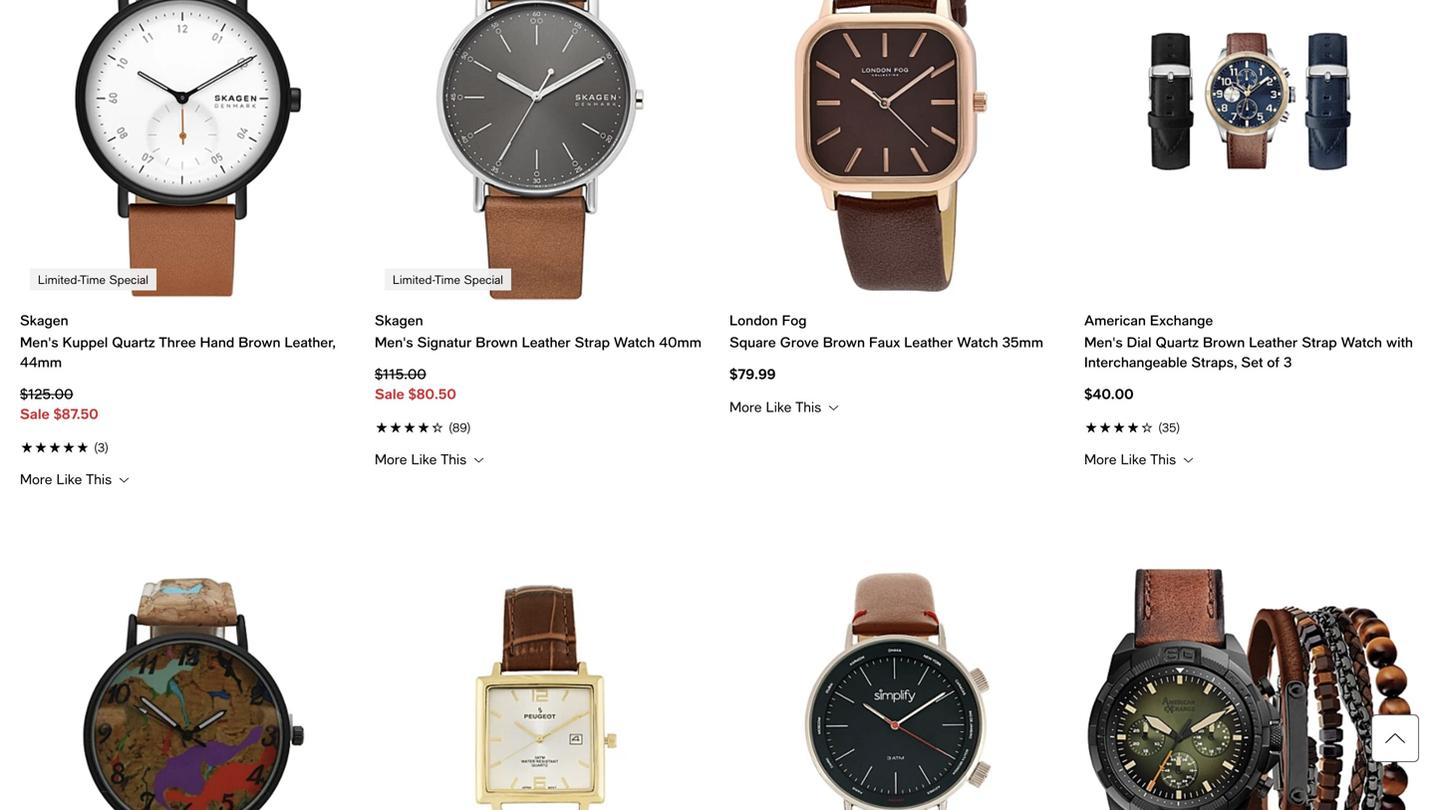 Task type: locate. For each thing, give the bounding box(es) containing it.
2 men's from the left
[[375, 334, 413, 350]]

1 quartz from the left
[[112, 334, 155, 350]]

1 vertical spatial sale
[[20, 406, 50, 422]]

like
[[766, 399, 792, 415], [411, 451, 437, 468], [1121, 451, 1146, 468], [56, 471, 82, 488]]

square
[[730, 334, 776, 350]]

cork style women leather watch group
[[20, 536, 351, 810]]

1 horizontal spatial watch
[[957, 334, 998, 350]]

more like this inside men's signatur brown leather strap watch 40mm group
[[375, 451, 471, 468]]

like inside men's dial quartz brown leather strap watch with interchangeable straps, set of 3 group
[[1121, 451, 1146, 468]]

0 horizontal spatial strap
[[575, 334, 610, 350]]

men's
[[20, 334, 58, 350], [375, 334, 413, 350], [1084, 334, 1123, 350]]

this down (3)
[[86, 471, 112, 488]]

more down the $79.99
[[730, 399, 762, 415]]

more like this for men's dial quartz brown leather strap watch with interchangeable straps, set of 3
[[1084, 451, 1180, 468]]

brown left faux
[[823, 334, 865, 350]]

more like this
[[730, 399, 825, 415], [375, 451, 471, 468], [1084, 451, 1180, 468], [20, 471, 116, 488]]

sale inside $115.00 sale $80.50
[[375, 386, 404, 402]]

1 horizontal spatial men's
[[375, 334, 413, 350]]

more like this down (89)
[[375, 451, 471, 468]]

like for men's signatur brown leather strap watch 40mm
[[411, 451, 437, 468]]

brown
[[238, 334, 281, 350], [476, 334, 518, 350], [823, 334, 865, 350], [1203, 334, 1245, 350]]

this inside square grove brown faux leather watch 35mm group
[[795, 399, 821, 415]]

more down $40.00
[[1084, 451, 1117, 468]]

like down $80.50
[[411, 451, 437, 468]]

1 strap from the left
[[575, 334, 610, 350]]

quartz the 3300 genuine brown leather watch 43mm image
[[730, 536, 1060, 810]]

quartz the 3300 genuine brown leather watch 43mm group
[[730, 536, 1060, 810]]

2 skagen from the left
[[375, 312, 423, 328]]

watch left 35mm
[[957, 334, 998, 350]]

4 brown from the left
[[1203, 334, 1245, 350]]

(35)
[[1158, 421, 1180, 435]]

this down (89)
[[441, 451, 467, 468]]

40mm
[[659, 334, 702, 350]]

skagen inside skagen men's kuppel quartz three hand brown leather, 44mm
[[20, 312, 68, 328]]

skagen up 44mm
[[20, 312, 68, 328]]

strap left with at the right top of the page
[[1302, 334, 1337, 350]]

more like this inside square grove brown faux leather watch 35mm group
[[730, 399, 825, 415]]

3 watch from the left
[[1341, 334, 1382, 350]]

more for men's dial quartz brown leather strap watch with interchangeable straps, set of 3
[[1084, 451, 1117, 468]]

skagen for signatur
[[375, 312, 423, 328]]

straps,
[[1191, 354, 1237, 370]]

more down $115.00 sale $80.50
[[375, 451, 407, 468]]

2 horizontal spatial leather
[[1249, 334, 1298, 350]]

quartz
[[112, 334, 155, 350], [1156, 334, 1199, 350]]

sale down the $125.00
[[20, 406, 50, 422]]

sale inside $125.00 sale $87.50
[[20, 406, 50, 422]]

like inside men's signatur brown leather strap watch 40mm group
[[411, 451, 437, 468]]

skagen
[[20, 312, 68, 328], [375, 312, 423, 328]]

1 men's from the left
[[20, 334, 58, 350]]

leather up 4.3595 out of 5 rating with 89 reviews image
[[522, 334, 571, 350]]

1 horizontal spatial sale
[[375, 386, 404, 402]]

strap inside skagen men's signatur brown leather strap watch 40mm
[[575, 334, 610, 350]]

0 horizontal spatial quartz
[[112, 334, 155, 350]]

leather for square
[[904, 334, 953, 350]]

quartz inside american exchange men's dial quartz brown leather strap watch with interchangeable straps, set of 3
[[1156, 334, 1199, 350]]

skagen up signatur
[[375, 312, 423, 328]]

2 brown from the left
[[476, 334, 518, 350]]

brown up straps,
[[1203, 334, 1245, 350]]

signatur
[[417, 334, 472, 350]]

quartz down exchange
[[1156, 334, 1199, 350]]

this
[[795, 399, 821, 415], [441, 451, 467, 468], [1150, 451, 1176, 468], [86, 471, 112, 488]]

watch inside american exchange men's dial quartz brown leather strap watch with interchangeable straps, set of 3
[[1341, 334, 1382, 350]]

more like this inside men's dial quartz brown leather strap watch with interchangeable straps, set of 3 group
[[1084, 451, 1180, 468]]

men's inside american exchange men's dial quartz brown leather strap watch with interchangeable straps, set of 3
[[1084, 334, 1123, 350]]

more inside square grove brown faux leather watch 35mm group
[[730, 399, 762, 415]]

more inside men's dial quartz brown leather strap watch with interchangeable straps, set of 3 group
[[1084, 451, 1117, 468]]

more like this down (35)
[[1084, 451, 1180, 468]]

quartz left three
[[112, 334, 155, 350]]

$115.00 sale $80.50
[[375, 366, 456, 402]]

more down $125.00 sale $87.50
[[20, 471, 52, 488]]

like down $40.00
[[1121, 451, 1146, 468]]

this down (35)
[[1150, 451, 1176, 468]]

more like this inside 'men's kuppel quartz three hand brown leather, 44mm' group
[[20, 471, 116, 488]]

4.6667 out of 5 rating with 3 reviews image
[[20, 436, 351, 457]]

0 vertical spatial sale
[[375, 386, 404, 402]]

sale down $115.00 on the left top of the page
[[375, 386, 404, 402]]

1 horizontal spatial strap
[[1302, 334, 1337, 350]]

1 leather from the left
[[522, 334, 571, 350]]

$79.99
[[730, 366, 776, 382]]

3 brown from the left
[[823, 334, 865, 350]]

men's for men's kuppel quartz three hand brown leather, 44mm
[[20, 334, 58, 350]]

3 leather from the left
[[1249, 334, 1298, 350]]

leather right faux
[[904, 334, 953, 350]]

4.3143 out of 5 rating with 35 reviews image
[[1084, 416, 1415, 437]]

1 horizontal spatial leather
[[904, 334, 953, 350]]

leather inside skagen men's signatur brown leather strap watch 40mm
[[522, 334, 571, 350]]

quartz inside skagen men's kuppel quartz three hand brown leather, 44mm
[[112, 334, 155, 350]]

more like this for men's kuppel quartz three hand brown leather, 44mm
[[20, 471, 116, 488]]

2 strap from the left
[[1302, 334, 1337, 350]]

this inside men's signatur brown leather strap watch 40mm group
[[441, 451, 467, 468]]

strap
[[575, 334, 610, 350], [1302, 334, 1337, 350]]

2 quartz from the left
[[1156, 334, 1199, 350]]

$125.00
[[20, 386, 73, 402]]

leather inside london fog square grove brown faux leather watch 35mm
[[904, 334, 953, 350]]

(3)
[[94, 441, 109, 455]]

like inside 'men's kuppel quartz three hand brown leather, 44mm' group
[[56, 471, 82, 488]]

this for american exchange men's dial quartz brown leather strap watch with interchangeable straps, set of 3
[[1150, 451, 1176, 468]]

1 brown from the left
[[238, 334, 281, 350]]

leather inside american exchange men's dial quartz brown leather strap watch with interchangeable straps, set of 3
[[1249, 334, 1298, 350]]

3
[[1284, 354, 1292, 370]]

1 horizontal spatial skagen
[[375, 312, 423, 328]]

men's up $115.00 on the left top of the page
[[375, 334, 413, 350]]

london fog square grove brown faux leather watch 35mm
[[730, 312, 1043, 350]]

1 watch from the left
[[614, 334, 655, 350]]

$87.50
[[53, 406, 98, 422]]

men's inside skagen men's signatur brown leather strap watch 40mm
[[375, 334, 413, 350]]

men's inside skagen men's kuppel quartz three hand brown leather, 44mm
[[20, 334, 58, 350]]

this inside men's dial quartz brown leather strap watch with interchangeable straps, set of 3 group
[[1150, 451, 1176, 468]]

square grove brown faux leather watch 35mm group
[[730, 0, 1060, 416]]

watch
[[614, 334, 655, 350], [957, 334, 998, 350], [1341, 334, 1382, 350]]

2 leather from the left
[[904, 334, 953, 350]]

0 horizontal spatial skagen
[[20, 312, 68, 328]]

more inside men's signatur brown leather strap watch 40mm group
[[375, 451, 407, 468]]

skagen for kuppel
[[20, 312, 68, 328]]

watch left with at the right top of the page
[[1341, 334, 1382, 350]]

men's signatur brown leather strap watch 40mm group
[[375, 0, 706, 469]]

men's kuppel quartz three hand brown leather, 44mm group
[[20, 0, 351, 489]]

men's up 44mm
[[20, 334, 58, 350]]

0 horizontal spatial leather
[[522, 334, 571, 350]]

1 horizontal spatial quartz
[[1156, 334, 1199, 350]]

$80.50
[[408, 386, 456, 402]]

0 horizontal spatial men's
[[20, 334, 58, 350]]

sale for $87.50
[[20, 406, 50, 422]]

cork style women leather watch image
[[20, 536, 351, 810]]

this inside 'men's kuppel quartz three hand brown leather, 44mm' group
[[86, 471, 112, 488]]

brown right the hand on the left top of the page
[[238, 334, 281, 350]]

strap left the 40mm
[[575, 334, 610, 350]]

watch left the 40mm
[[614, 334, 655, 350]]

2 horizontal spatial men's
[[1084, 334, 1123, 350]]

leather up of
[[1249, 334, 1298, 350]]

this for skagen men's kuppel quartz three hand brown leather, 44mm
[[86, 471, 112, 488]]

like for men's dial quartz brown leather strap watch with interchangeable straps, set of 3
[[1121, 451, 1146, 468]]

like down the $79.99
[[766, 399, 792, 415]]

0 horizontal spatial watch
[[614, 334, 655, 350]]

skagen men's signatur brown leather strap watch 40mm
[[375, 312, 702, 350]]

2 watch from the left
[[957, 334, 998, 350]]

brown right signatur
[[476, 334, 518, 350]]

0 horizontal spatial sale
[[20, 406, 50, 422]]

watch inside london fog square grove brown faux leather watch 35mm
[[957, 334, 998, 350]]

more
[[730, 399, 762, 415], [375, 451, 407, 468], [1084, 451, 1117, 468], [20, 471, 52, 488]]

leather
[[522, 334, 571, 350], [904, 334, 953, 350], [1249, 334, 1298, 350]]

1 skagen from the left
[[20, 312, 68, 328]]

fog
[[782, 312, 807, 328]]

this down grove
[[795, 399, 821, 415]]

more like this down (3)
[[20, 471, 116, 488]]

more like this down the $79.99
[[730, 399, 825, 415]]

skagen men's kuppel quartz three hand brown leather, 44mm
[[20, 312, 336, 370]]

skagen inside skagen men's signatur brown leather strap watch 40mm
[[375, 312, 423, 328]]

men's cognac faux-leather strap watch 51mm gift set group
[[1084, 536, 1415, 810]]

more inside 'men's kuppel quartz three hand brown leather, 44mm' group
[[20, 471, 52, 488]]

men's down american
[[1084, 334, 1123, 350]]

three
[[159, 334, 196, 350]]

this for skagen men's signatur brown leather strap watch 40mm
[[441, 451, 467, 468]]

like down $87.50
[[56, 471, 82, 488]]

2 horizontal spatial watch
[[1341, 334, 1382, 350]]

44mm
[[20, 354, 62, 370]]

sale
[[375, 386, 404, 402], [20, 406, 50, 422]]

$115.00
[[375, 366, 426, 382]]

3 men's from the left
[[1084, 334, 1123, 350]]



Task type: describe. For each thing, give the bounding box(es) containing it.
men's 35mm 14k gold plated square watch with brown leather strap group
[[375, 536, 706, 810]]

brown inside american exchange men's dial quartz brown leather strap watch with interchangeable straps, set of 3
[[1203, 334, 1245, 350]]

american
[[1084, 312, 1146, 328]]

with
[[1386, 334, 1413, 350]]

4.3595 out of 5 rating with 89 reviews image
[[375, 416, 706, 437]]

hand
[[200, 334, 234, 350]]

like inside square grove brown faux leather watch 35mm group
[[766, 399, 792, 415]]

london
[[730, 312, 778, 328]]

of
[[1267, 354, 1280, 370]]

men's for men's signatur brown leather strap watch 40mm
[[375, 334, 413, 350]]

men's cognac faux-leather strap watch 51mm gift set image
[[1084, 536, 1415, 810]]

men's 35mm 14k gold plated square watch with brown leather strap image
[[375, 536, 706, 810]]

$40.00
[[1084, 386, 1134, 402]]

exchange
[[1150, 312, 1213, 328]]

$125.00 sale $87.50
[[20, 386, 98, 422]]

sale for $80.50
[[375, 386, 404, 402]]

more for men's signatur brown leather strap watch 40mm
[[375, 451, 407, 468]]

leather for men's
[[1249, 334, 1298, 350]]

grove
[[780, 334, 819, 350]]

faux
[[869, 334, 900, 350]]

(89)
[[449, 421, 471, 435]]

more like this for men's signatur brown leather strap watch 40mm
[[375, 451, 471, 468]]

watch inside skagen men's signatur brown leather strap watch 40mm
[[614, 334, 655, 350]]

brown inside london fog square grove brown faux leather watch 35mm
[[823, 334, 865, 350]]

brown inside skagen men's signatur brown leather strap watch 40mm
[[476, 334, 518, 350]]

interchangeable
[[1084, 354, 1187, 370]]

scroll to top image
[[1371, 715, 1419, 762]]

men's dial quartz brown leather strap watch with interchangeable straps, set of 3 group
[[1084, 0, 1415, 469]]

35mm
[[1002, 334, 1043, 350]]

dial
[[1127, 334, 1152, 350]]

leather,
[[285, 334, 336, 350]]

kuppel
[[62, 334, 108, 350]]

american exchange men's dial quartz brown leather strap watch with interchangeable straps, set of 3
[[1084, 312, 1413, 370]]

more for men's kuppel quartz three hand brown leather, 44mm
[[20, 471, 52, 488]]

brown inside skagen men's kuppel quartz three hand brown leather, 44mm
[[238, 334, 281, 350]]

set
[[1241, 354, 1263, 370]]

like for men's kuppel quartz three hand brown leather, 44mm
[[56, 471, 82, 488]]

strap inside american exchange men's dial quartz brown leather strap watch with interchangeable straps, set of 3
[[1302, 334, 1337, 350]]



Task type: vqa. For each thing, say whether or not it's contained in the screenshot.
4.6667 out of 5 rating with 3 reviews image
yes



